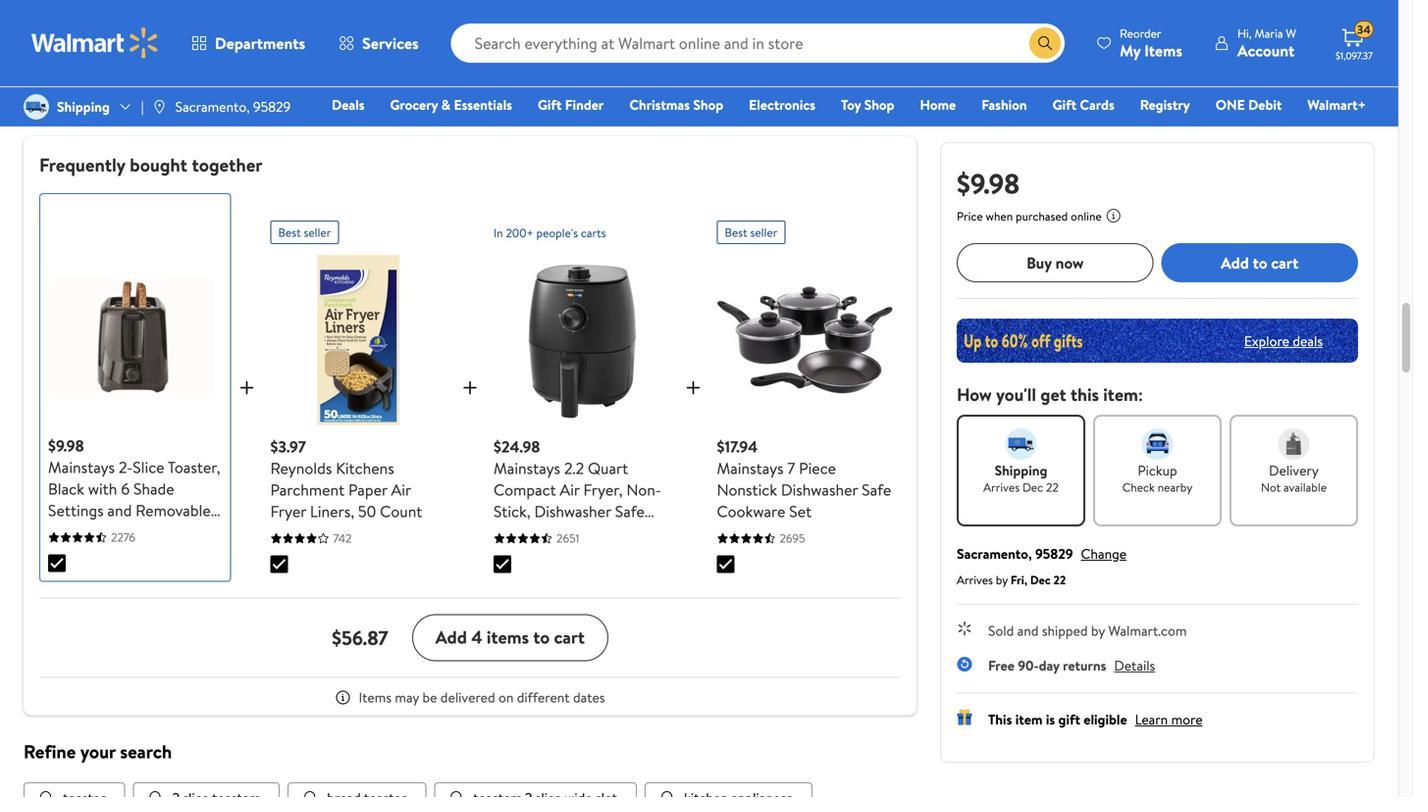 Task type: vqa. For each thing, say whether or not it's contained in the screenshot.
second 5.5 from the left
no



Task type: locate. For each thing, give the bounding box(es) containing it.
1 horizontal spatial mainstays
[[494, 458, 560, 479]]

shipping down intent image for shipping
[[995, 461, 1048, 480]]

gift for gift finder
[[538, 95, 562, 114]]

1 horizontal spatial and
[[250, 69, 271, 88]]

1 vertical spatial add
[[436, 626, 467, 650]]

www.p65warnings.ca.gov."
[[403, 69, 558, 88]]

&
[[441, 95, 451, 114]]

0 vertical spatial $9.98
[[957, 164, 1020, 203]]

1 horizontal spatial best
[[725, 224, 747, 241]]

1 vertical spatial black
[[595, 523, 632, 544]]

0 horizontal spatial best seller
[[278, 224, 331, 241]]

22 up 'sacramento, 95829 change arrives by fri, dec 22'
[[1046, 479, 1059, 496]]

search
[[120, 739, 172, 765]]

2.2
[[564, 458, 584, 479]]

1 air from the left
[[391, 479, 411, 501]]

sold and shipped by walmart.com
[[988, 622, 1187, 641]]

explore deals
[[1244, 331, 1323, 351]]

items left may
[[359, 688, 392, 708]]

1 vertical spatial 22
[[1054, 572, 1066, 589]]

1 vertical spatial arrives
[[957, 572, 993, 589]]

best
[[278, 224, 301, 241], [725, 224, 747, 241]]

0 vertical spatial by
[[996, 572, 1008, 589]]

cart up explore deals
[[1271, 252, 1299, 274]]

0 horizontal spatial by
[[996, 572, 1008, 589]]

0 horizontal spatial dishwasher
[[534, 501, 611, 523]]

1 horizontal spatial $9.98
[[957, 164, 1020, 203]]

gift
[[1058, 711, 1080, 730]]

add left 4
[[436, 626, 467, 650]]

1 horizontal spatial sacramento,
[[957, 545, 1032, 564]]

 image
[[24, 94, 49, 120]]

1 gift from the left
[[538, 95, 562, 114]]

air inside $3.97 reynolds kitchens parchment paper air fryer liners, 50 count
[[391, 479, 411, 501]]

1 vertical spatial cart
[[554, 626, 585, 650]]

0 horizontal spatial cart
[[554, 626, 585, 650]]

None checkbox
[[48, 555, 66, 573], [270, 556, 288, 574], [717, 556, 735, 574], [48, 555, 66, 573], [270, 556, 288, 574], [717, 556, 735, 574]]

 image
[[152, 99, 167, 115]]

1150w,
[[546, 523, 592, 544]]

0 vertical spatial 22
[[1046, 479, 1059, 496]]

dec right fri,
[[1030, 572, 1051, 589]]

mainstays inside $17.94 mainstays 7 piece nonstick dishwasher safe cookware set
[[717, 458, 784, 479]]

3 plus image from the left
[[682, 376, 705, 400]]

0 horizontal spatial safe
[[615, 501, 645, 523]]

services
[[362, 32, 419, 54]]

crumb
[[48, 522, 95, 543]]

air
[[391, 479, 411, 501], [560, 479, 580, 501]]

frequently
[[39, 152, 125, 178]]

0 horizontal spatial air
[[391, 479, 411, 501]]

22 right fri,
[[1054, 572, 1066, 589]]

add inside button
[[1221, 252, 1249, 274]]

delivery
[[1269, 461, 1319, 480]]

and down departments
[[250, 69, 271, 88]]

change
[[1081, 545, 1127, 564]]

add 4 items to cart button
[[412, 615, 608, 662]]

0 horizontal spatial shop
[[693, 95, 723, 114]]

1 horizontal spatial gift
[[1053, 95, 1077, 114]]

1 horizontal spatial 95829
[[1035, 545, 1073, 564]]

1 horizontal spatial shop
[[864, 95, 895, 114]]

mainstays inside $9.98 mainstays 2-slice toaster, black with 6 shade settings and removable crumb tray, new
[[48, 457, 115, 478]]

1 vertical spatial shipping
[[995, 461, 1048, 480]]

0 vertical spatial to
[[1253, 252, 1268, 274]]

$9.98 up when on the right top
[[957, 164, 1020, 203]]

0 horizontal spatial gift
[[538, 95, 562, 114]]

0 horizontal spatial mainstays
[[48, 457, 115, 478]]

1 best seller from the left
[[278, 224, 331, 241]]

safe down quart
[[615, 501, 645, 523]]

air left fryer, in the bottom of the page
[[560, 479, 580, 501]]

$56.87
[[332, 625, 388, 652]]

arrives down intent image for shipping
[[984, 479, 1020, 496]]

1 vertical spatial to
[[533, 626, 550, 650]]

items inside the reorder my items
[[1144, 40, 1183, 61]]

0 horizontal spatial best
[[278, 224, 301, 241]]

$9.98 mainstays 2-slice toaster, black with 6 shade settings and removable crumb tray, new
[[48, 435, 220, 543]]

items
[[1144, 40, 1183, 61], [359, 688, 392, 708]]

dishwasher up "2651" on the bottom left
[[534, 501, 611, 523]]

list
[[24, 783, 917, 798]]

1 shop from the left
[[693, 95, 723, 114]]

2651
[[556, 530, 579, 547]]

2 horizontal spatial mainstays
[[717, 458, 784, 479]]

deals link
[[323, 94, 373, 115]]

22 inside 'sacramento, 95829 change arrives by fri, dec 22'
[[1054, 572, 1066, 589]]

2 horizontal spatial plus image
[[682, 376, 705, 400]]

0 horizontal spatial shipping
[[57, 97, 110, 116]]

2 vertical spatial and
[[1017, 622, 1039, 641]]

count
[[380, 501, 422, 523]]

sacramento, inside 'sacramento, 95829 change arrives by fri, dec 22'
[[957, 545, 1032, 564]]

shipping down warning:
[[57, 97, 110, 116]]

maria
[[1255, 25, 1283, 42]]

0 vertical spatial cart
[[1271, 252, 1299, 274]]

0 vertical spatial sacramento,
[[175, 97, 250, 116]]

0 vertical spatial dec
[[1023, 479, 1043, 496]]

by
[[996, 572, 1008, 589], [1091, 622, 1105, 641]]

refine your search
[[24, 739, 172, 765]]

day
[[1039, 657, 1060, 676]]

tray,
[[98, 522, 129, 543]]

mainstays inside the $24.98 mainstays 2.2 quart compact air fryer, non- stick, dishwasher safe basket, 1150w, black
[[494, 458, 560, 479]]

to up 'explore'
[[1253, 252, 1268, 274]]

None checkbox
[[494, 556, 511, 574]]

1 horizontal spatial safe
[[862, 479, 891, 501]]

0 horizontal spatial sacramento,
[[175, 97, 250, 116]]

air right paper
[[391, 479, 411, 501]]

0 vertical spatial and
[[250, 69, 271, 88]]

set
[[789, 501, 812, 523]]

shipping inside the shipping arrives dec 22
[[995, 461, 1048, 480]]

1 vertical spatial items
[[359, 688, 392, 708]]

w
[[1286, 25, 1296, 42]]

1 vertical spatial by
[[1091, 622, 1105, 641]]

mainstays
[[48, 457, 115, 478], [494, 458, 560, 479], [717, 458, 784, 479]]

gift
[[538, 95, 562, 114], [1053, 95, 1077, 114]]

6
[[121, 478, 130, 500]]

1 vertical spatial 95829
[[1035, 545, 1073, 564]]

1 horizontal spatial shipping
[[995, 461, 1048, 480]]

air inside the $24.98 mainstays 2.2 quart compact air fryer, non- stick, dishwasher safe basket, 1150w, black
[[560, 479, 580, 501]]

1 vertical spatial $9.98
[[48, 435, 84, 457]]

services button
[[322, 20, 435, 67]]

Walmart Site-Wide search field
[[451, 24, 1065, 63]]

4 list item from the left
[[434, 783, 637, 798]]

shop for christmas shop
[[693, 95, 723, 114]]

quart
[[588, 458, 628, 479]]

safe
[[862, 479, 891, 501], [615, 501, 645, 523]]

2 best from the left
[[725, 224, 747, 241]]

shop right 'christmas'
[[693, 95, 723, 114]]

2 seller from the left
[[750, 224, 778, 241]]

sacramento, up fri,
[[957, 545, 1032, 564]]

online
[[1071, 208, 1102, 225]]

2-
[[119, 457, 133, 478]]

learn more button
[[1135, 711, 1203, 730]]

cart inside button
[[1271, 252, 1299, 274]]

list item
[[24, 783, 125, 798], [133, 783, 280, 798], [288, 783, 426, 798], [434, 783, 637, 798], [645, 783, 812, 798]]

2 gift from the left
[[1053, 95, 1077, 114]]

0 horizontal spatial plus image
[[235, 376, 259, 400]]

mainstays 2-slice toaster, black with 6 shade settings and removable crumb tray, new image
[[48, 253, 222, 427]]

0 vertical spatial black
[[48, 478, 84, 500]]

0 horizontal spatial 95829
[[253, 97, 291, 116]]

1 seller from the left
[[304, 224, 331, 241]]

pickup check nearby
[[1123, 461, 1193, 496]]

shipping
[[57, 97, 110, 116], [995, 461, 1048, 480]]

sold
[[988, 622, 1014, 641]]

1 best from the left
[[278, 224, 301, 241]]

arrives left fri,
[[957, 572, 993, 589]]

safe right the piece
[[862, 479, 891, 501]]

95829 for sacramento, 95829 change arrives by fri, dec 22
[[1035, 545, 1073, 564]]

add for add to cart
[[1221, 252, 1249, 274]]

0 vertical spatial add
[[1221, 252, 1249, 274]]

christmas shop link
[[621, 94, 732, 115]]

95829
[[253, 97, 291, 116], [1035, 545, 1073, 564]]

get
[[1041, 383, 1066, 407]]

shop right toy
[[864, 95, 895, 114]]

gift left cards
[[1053, 95, 1077, 114]]

1 horizontal spatial plus image
[[458, 376, 482, 400]]

items right my
[[1144, 40, 1183, 61]]

to inside button
[[1253, 252, 1268, 274]]

to inside button
[[533, 626, 550, 650]]

harm
[[358, 69, 391, 88]]

1 horizontal spatial air
[[560, 479, 580, 501]]

22
[[1046, 479, 1059, 496], [1054, 572, 1066, 589]]

22 inside the shipping arrives dec 22
[[1046, 479, 1059, 496]]

warning:
[[59, 69, 128, 88]]

1 plus image from the left
[[235, 376, 259, 400]]

sacramento, for sacramento, 95829
[[175, 97, 250, 116]]

carts
[[581, 225, 606, 241]]

plus image
[[235, 376, 259, 400], [458, 376, 482, 400], [682, 376, 705, 400]]

dec down intent image for shipping
[[1023, 479, 1043, 496]]

walmart image
[[31, 27, 159, 59]]

1 vertical spatial dec
[[1030, 572, 1051, 589]]

1 horizontal spatial best seller
[[725, 224, 778, 241]]

0 horizontal spatial to
[[533, 626, 550, 650]]

stick,
[[494, 501, 531, 523]]

$9.98
[[957, 164, 1020, 203], [48, 435, 84, 457]]

0 horizontal spatial add
[[436, 626, 467, 650]]

sacramento,
[[175, 97, 250, 116], [957, 545, 1032, 564]]

1 horizontal spatial cart
[[1271, 252, 1299, 274]]

one
[[1216, 95, 1245, 114]]

cart right items at left
[[554, 626, 585, 650]]

0 vertical spatial shipping
[[57, 97, 110, 116]]

bought
[[130, 152, 187, 178]]

and up 2276
[[107, 500, 132, 522]]

add up 'explore'
[[1221, 252, 1249, 274]]

gift cards link
[[1044, 94, 1123, 115]]

and right sold
[[1017, 622, 1039, 641]]

best for $17.94
[[725, 224, 747, 241]]

deals
[[1293, 331, 1323, 351]]

0 horizontal spatial $9.98
[[48, 435, 84, 457]]

pickup
[[1138, 461, 1177, 480]]

by inside 'sacramento, 95829 change arrives by fri, dec 22'
[[996, 572, 1008, 589]]

dec
[[1023, 479, 1043, 496], [1030, 572, 1051, 589]]

toy shop link
[[832, 94, 903, 115]]

is
[[1046, 711, 1055, 730]]

black down fryer, in the bottom of the page
[[595, 523, 632, 544]]

0 vertical spatial 95829
[[253, 97, 291, 116]]

gift cards
[[1053, 95, 1115, 114]]

95829 inside 'sacramento, 95829 change arrives by fri, dec 22'
[[1035, 545, 1073, 564]]

0 horizontal spatial black
[[48, 478, 84, 500]]

1 horizontal spatial add
[[1221, 252, 1249, 274]]

safe inside $17.94 mainstays 7 piece nonstick dishwasher safe cookware set
[[862, 479, 891, 501]]

$9.98 inside $9.98 mainstays 2-slice toaster, black with 6 shade settings and removable crumb tray, new
[[48, 435, 84, 457]]

2 air from the left
[[560, 479, 580, 501]]

black left with at left bottom
[[48, 478, 84, 500]]

$9.98 left 2-
[[48, 435, 84, 457]]

mainstays for $17.94
[[717, 458, 784, 479]]

delivery not available
[[1261, 461, 1327, 496]]

$24.98
[[494, 436, 540, 458]]

0 vertical spatial arrives
[[984, 479, 1020, 496]]

gift left "finder"
[[538, 95, 562, 114]]

black
[[48, 478, 84, 500], [595, 523, 632, 544]]

by left fri,
[[996, 572, 1008, 589]]

add
[[1221, 252, 1249, 274], [436, 626, 467, 650]]

purchased
[[1016, 208, 1068, 225]]

2 horizontal spatial and
[[1017, 622, 1039, 641]]

sacramento, down "warning:cancer
[[175, 97, 250, 116]]

1 horizontal spatial items
[[1144, 40, 1183, 61]]

mainstays up stick,
[[494, 458, 560, 479]]

parchment
[[270, 479, 345, 501]]

1 horizontal spatial seller
[[750, 224, 778, 241]]

1 horizontal spatial to
[[1253, 252, 1268, 274]]

1 vertical spatial and
[[107, 500, 132, 522]]

mainstays up settings
[[48, 457, 115, 478]]

0 horizontal spatial seller
[[304, 224, 331, 241]]

items may be delivered on different dates
[[359, 688, 605, 708]]

2 best seller from the left
[[725, 224, 778, 241]]

to right items at left
[[533, 626, 550, 650]]

gift finder
[[538, 95, 604, 114]]

1 horizontal spatial black
[[595, 523, 632, 544]]

0 vertical spatial items
[[1144, 40, 1183, 61]]

95829 left change button
[[1035, 545, 1073, 564]]

by right shipped
[[1091, 622, 1105, 641]]

dishwasher up 2695
[[781, 479, 858, 501]]

legal information image
[[1106, 208, 1121, 224]]

$3.97
[[270, 436, 306, 458]]

now
[[1056, 252, 1084, 274]]

0 horizontal spatial and
[[107, 500, 132, 522]]

95829 down warning: "warning:cancer and reproductive harm - www.p65warnings.ca.gov." at the top of the page
[[253, 97, 291, 116]]

1 horizontal spatial dishwasher
[[781, 479, 858, 501]]

add for add 4 items to cart
[[436, 626, 467, 650]]

mainstays left 7
[[717, 458, 784, 479]]

in 200+ people's carts
[[494, 225, 606, 241]]

account
[[1238, 40, 1295, 61]]

best for $3.97
[[278, 224, 301, 241]]

Search search field
[[451, 24, 1065, 63]]

2 shop from the left
[[864, 95, 895, 114]]

arrives inside 'sacramento, 95829 change arrives by fri, dec 22'
[[957, 572, 993, 589]]

add inside button
[[436, 626, 467, 650]]

black inside $9.98 mainstays 2-slice toaster, black with 6 shade settings and removable crumb tray, new
[[48, 478, 84, 500]]

1 vertical spatial sacramento,
[[957, 545, 1032, 564]]



Task type: describe. For each thing, give the bounding box(es) containing it.
shipping arrives dec 22
[[984, 461, 1059, 496]]

settings
[[48, 500, 104, 522]]

200+
[[506, 225, 534, 241]]

2 list item from the left
[[133, 783, 280, 798]]

when
[[986, 208, 1013, 225]]

may
[[395, 688, 419, 708]]

50
[[358, 501, 376, 523]]

together
[[192, 152, 263, 178]]

check
[[1123, 479, 1155, 496]]

toaster,
[[168, 457, 220, 478]]

toy
[[841, 95, 861, 114]]

item:
[[1103, 383, 1143, 407]]

walmart+
[[1308, 95, 1366, 114]]

on
[[499, 688, 514, 708]]

1 list item from the left
[[24, 783, 125, 798]]

frequently bought together
[[39, 152, 263, 178]]

learn
[[1135, 711, 1168, 730]]

liners,
[[310, 501, 354, 523]]

removable
[[136, 500, 211, 522]]

$1,097.37
[[1336, 49, 1373, 62]]

seller for $17.94
[[750, 224, 778, 241]]

add to cart
[[1221, 252, 1299, 274]]

shop for toy shop
[[864, 95, 895, 114]]

reproductive
[[274, 69, 354, 88]]

$3.97 reynolds kitchens parchment paper air fryer liners, 50 count
[[270, 436, 422, 523]]

details
[[1114, 657, 1155, 676]]

warning: "warning:cancer and reproductive harm - www.p65warnings.ca.gov."
[[59, 69, 558, 88]]

fri,
[[1011, 572, 1028, 589]]

this item is gift eligible learn more
[[988, 711, 1203, 730]]

essentials
[[454, 95, 512, 114]]

you'll
[[996, 383, 1036, 407]]

mainstays 7 piece nonstick dishwasher safe cookware set image
[[717, 252, 893, 428]]

intent image for shipping image
[[1005, 429, 1037, 460]]

0 horizontal spatial items
[[359, 688, 392, 708]]

warning image
[[39, 71, 55, 87]]

intent image for pickup image
[[1142, 429, 1173, 460]]

registry link
[[1131, 94, 1199, 115]]

sacramento, for sacramento, 95829 change arrives by fri, dec 22
[[957, 545, 1032, 564]]

your
[[80, 739, 116, 765]]

95829 for sacramento, 95829
[[253, 97, 291, 116]]

grocery
[[390, 95, 438, 114]]

best seller for $17.94
[[725, 224, 778, 241]]

gifting made easy image
[[957, 710, 973, 726]]

this
[[1071, 383, 1099, 407]]

black inside the $24.98 mainstays 2.2 quart compact air fryer, non- stick, dishwasher safe basket, 1150w, black
[[595, 523, 632, 544]]

price
[[957, 208, 983, 225]]

2 plus image from the left
[[458, 376, 482, 400]]

walmart.com
[[1108, 622, 1187, 641]]

dec inside 'sacramento, 95829 change arrives by fri, dec 22'
[[1030, 572, 1051, 589]]

shipped
[[1042, 622, 1088, 641]]

air for 2.2
[[560, 479, 580, 501]]

free
[[988, 657, 1015, 676]]

|
[[141, 97, 144, 116]]

search icon image
[[1037, 35, 1053, 51]]

walmart+ link
[[1299, 94, 1375, 115]]

air for kitchens
[[391, 479, 411, 501]]

be
[[422, 688, 437, 708]]

dishwasher inside $17.94 mainstays 7 piece nonstick dishwasher safe cookware set
[[781, 479, 858, 501]]

price when purchased online
[[957, 208, 1102, 225]]

dishwasher inside the $24.98 mainstays 2.2 quart compact air fryer, non- stick, dishwasher safe basket, 1150w, black
[[534, 501, 611, 523]]

$17.94 mainstays 7 piece nonstick dishwasher safe cookware set
[[717, 436, 891, 523]]

my
[[1120, 40, 1141, 61]]

$9.98 for $9.98
[[957, 164, 1020, 203]]

www.p65warnings.ca.gov." link
[[403, 69, 558, 88]]

best seller for $3.97
[[278, 224, 331, 241]]

safe inside the $24.98 mainstays 2.2 quart compact air fryer, non- stick, dishwasher safe basket, 1150w, black
[[615, 501, 645, 523]]

cookware
[[717, 501, 786, 523]]

up to sixty percent off deals. shop now. image
[[957, 319, 1358, 363]]

how you'll get this item:
[[957, 383, 1143, 407]]

sacramento, 95829 change arrives by fri, dec 22
[[957, 545, 1127, 589]]

1 horizontal spatial by
[[1091, 622, 1105, 641]]

nonstick
[[717, 479, 777, 501]]

reynolds kitchens parchment paper air fryer liners, 50 count image
[[270, 252, 447, 428]]

7
[[787, 458, 795, 479]]

mainstays for $9.98
[[48, 457, 115, 478]]

more
[[1171, 711, 1203, 730]]

registry
[[1140, 95, 1190, 114]]

add to cart button
[[1162, 243, 1358, 283]]

4
[[471, 626, 482, 650]]

buy now button
[[957, 243, 1154, 283]]

home
[[920, 95, 956, 114]]

with
[[88, 478, 117, 500]]

arrives inside the shipping arrives dec 22
[[984, 479, 1020, 496]]

basket,
[[494, 523, 542, 544]]

3 list item from the left
[[288, 783, 426, 798]]

reorder
[[1120, 25, 1162, 42]]

$9.98 for $9.98 mainstays 2-slice toaster, black with 6 shade settings and removable crumb tray, new
[[48, 435, 84, 457]]

people's
[[536, 225, 578, 241]]

2276
[[111, 529, 135, 546]]

grocery & essentials link
[[381, 94, 521, 115]]

intent image for delivery image
[[1278, 429, 1310, 460]]

eligible
[[1084, 711, 1127, 730]]

seller for $3.97
[[304, 224, 331, 241]]

warnings
[[39, 30, 102, 52]]

dec inside the shipping arrives dec 22
[[1023, 479, 1043, 496]]

mainstays for $24.98
[[494, 458, 560, 479]]

dates
[[573, 688, 605, 708]]

electronics link
[[740, 94, 824, 115]]

returns
[[1063, 657, 1106, 676]]

5 list item from the left
[[645, 783, 812, 798]]

piece
[[799, 458, 836, 479]]

slice
[[133, 457, 164, 478]]

shipping for shipping arrives dec 22
[[995, 461, 1048, 480]]

departments
[[215, 32, 305, 54]]

gift for gift cards
[[1053, 95, 1077, 114]]

departments button
[[175, 20, 322, 67]]

cart inside button
[[554, 626, 585, 650]]

buy
[[1027, 252, 1052, 274]]

kitchens
[[336, 458, 394, 479]]

mainstays 2.2 quart compact air fryer, non-stick, dishwasher safe basket, 1150w, black image
[[494, 252, 670, 428]]

shipping for shipping
[[57, 97, 110, 116]]

how
[[957, 383, 992, 407]]

and inside $9.98 mainstays 2-slice toaster, black with 6 shade settings and removable crumb tray, new
[[107, 500, 132, 522]]

item
[[1015, 711, 1043, 730]]

paper
[[348, 479, 387, 501]]



